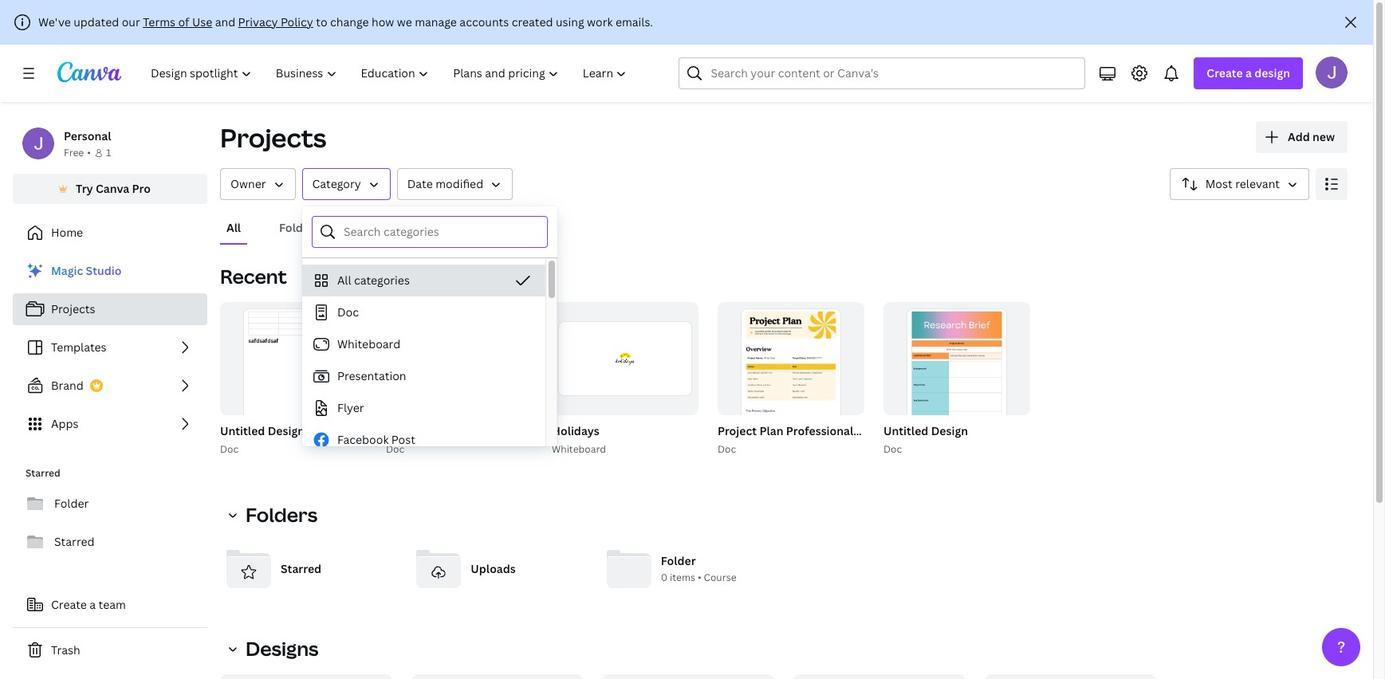 Task type: describe. For each thing, give the bounding box(es) containing it.
doc down project
[[718, 443, 736, 456]]

all categories button
[[302, 265, 545, 297]]

0 vertical spatial •
[[87, 146, 91, 159]]

doc up folders dropdown button
[[220, 443, 239, 456]]

professional
[[786, 423, 853, 439]]

whiteboard inside button
[[337, 337, 401, 352]]

flyer button
[[302, 392, 545, 424]]

folders button
[[220, 499, 327, 531]]

doc left in
[[856, 423, 878, 439]]

studio
[[86, 263, 122, 278]]

all categories option
[[302, 265, 545, 297]]

business plan group
[[383, 302, 533, 458]]

facebook post
[[337, 432, 415, 447]]

Sort by button
[[1170, 168, 1309, 200]]

list box containing all categories
[[302, 265, 545, 679]]

most
[[1205, 176, 1233, 191]]

policy
[[281, 14, 313, 30]]

how
[[372, 14, 394, 30]]

projects link
[[13, 293, 207, 325]]

designs button
[[352, 213, 407, 243]]

untitled design button for 1st untitled design group from right
[[884, 422, 968, 442]]

add new
[[1288, 129, 1335, 144]]

we
[[397, 14, 412, 30]]

create a design
[[1207, 65, 1290, 81]]

privacy policy link
[[238, 14, 313, 30]]

plan for project
[[759, 423, 783, 439]]

design for untitled design button associated with 1st untitled design group from right
[[931, 423, 968, 439]]

free
[[64, 146, 84, 159]]

presentation button
[[302, 360, 545, 392]]

all categories
[[337, 273, 410, 288]]

0 horizontal spatial starred link
[[13, 526, 207, 558]]

try canva pro button
[[13, 174, 207, 204]]

folder link
[[13, 488, 207, 520]]

using
[[556, 14, 584, 30]]

course
[[704, 571, 736, 585]]

2 untitled from the left
[[884, 423, 928, 439]]

1 untitled from the left
[[220, 423, 265, 439]]

our
[[122, 14, 140, 30]]

design for second untitled design group from right untitled design button
[[268, 423, 305, 439]]

facebook
[[337, 432, 389, 447]]

flyer option
[[302, 392, 545, 424]]

untitled design button for second untitled design group from right
[[220, 422, 305, 442]]

in
[[880, 423, 891, 439]]

uploads link
[[410, 541, 587, 598]]

free •
[[64, 146, 91, 159]]

2 vertical spatial starred
[[281, 561, 321, 577]]

facebook post option
[[302, 424, 545, 456]]

add new button
[[1256, 121, 1348, 153]]

brand
[[51, 378, 84, 393]]

group inside project plan professional doc in yellow black friendly corporate style group
[[718, 302, 864, 451]]

doc down in
[[884, 443, 902, 456]]

holidays
[[552, 423, 599, 439]]

• inside folder 0 items • course
[[698, 571, 701, 585]]

home
[[51, 225, 83, 240]]

facebook post button
[[302, 424, 545, 456]]

whiteboard inside holidays group
[[552, 443, 606, 456]]

0 vertical spatial projects
[[220, 120, 327, 155]]

Search categories search field
[[344, 217, 537, 247]]

black
[[931, 423, 961, 439]]

new
[[1313, 129, 1335, 144]]

brand link
[[13, 370, 207, 402]]

holidays group
[[549, 302, 699, 458]]

pro
[[132, 181, 151, 196]]

designs button
[[220, 633, 328, 665]]

0
[[661, 571, 668, 585]]

manage
[[415, 14, 457, 30]]

friendly
[[963, 423, 1008, 439]]

whiteboard button
[[302, 329, 545, 360]]

designs inside button
[[358, 220, 401, 235]]

folder for folder
[[54, 496, 89, 511]]

of
[[178, 14, 189, 30]]

business
[[386, 423, 434, 439]]

Owner button
[[220, 168, 295, 200]]

apps link
[[13, 408, 207, 440]]

we've updated our terms of use and privacy policy to change how we manage accounts created using work emails.
[[38, 14, 653, 30]]

2 untitled design doc from the left
[[884, 423, 968, 456]]

home link
[[13, 217, 207, 249]]

1
[[106, 146, 111, 159]]

all for all
[[226, 220, 241, 235]]

work
[[587, 14, 613, 30]]

folder 0 items • course
[[661, 554, 736, 585]]

we've
[[38, 14, 71, 30]]

0 vertical spatial starred
[[26, 466, 60, 480]]



Task type: locate. For each thing, give the bounding box(es) containing it.
untitled design group
[[217, 302, 367, 458], [880, 302, 1030, 458]]

• right free
[[87, 146, 91, 159]]

items
[[670, 571, 695, 585]]

folder inside folder 0 items • course
[[661, 554, 696, 569]]

all for all categories
[[337, 273, 351, 288]]

whiteboard down holidays button
[[552, 443, 606, 456]]

0 horizontal spatial untitled design doc
[[220, 423, 305, 456]]

projects up owner button
[[220, 120, 327, 155]]

1 vertical spatial designs
[[246, 636, 319, 662]]

Date modified button
[[397, 168, 513, 200]]

a for team
[[90, 597, 96, 612]]

1 vertical spatial a
[[90, 597, 96, 612]]

uploads
[[471, 561, 516, 577]]

1 horizontal spatial untitled design button
[[884, 422, 968, 442]]

1 untitled design button from the left
[[220, 422, 305, 442]]

starred down folders dropdown button
[[281, 561, 321, 577]]

1 vertical spatial all
[[337, 273, 351, 288]]

a inside create a design dropdown button
[[1246, 65, 1252, 81]]

0 vertical spatial all
[[226, 220, 241, 235]]

0 horizontal spatial untitled
[[220, 423, 265, 439]]

1 horizontal spatial folder
[[661, 554, 696, 569]]

untitled design button
[[220, 422, 305, 442], [884, 422, 968, 442]]

accounts
[[460, 14, 509, 30]]

2 plan from the left
[[759, 423, 783, 439]]

business plan button
[[386, 422, 461, 442]]

use
[[192, 14, 212, 30]]

magic studio link
[[13, 255, 207, 287]]

starred down folder button
[[54, 534, 95, 549]]

designs inside dropdown button
[[246, 636, 319, 662]]

•
[[87, 146, 91, 159], [698, 571, 701, 585]]

category
[[312, 176, 361, 191]]

and
[[215, 14, 235, 30]]

presentation
[[337, 368, 406, 384]]

1 vertical spatial folders
[[246, 502, 317, 528]]

flyer
[[337, 400, 364, 415]]

a inside create a team button
[[90, 597, 96, 612]]

folder inside button
[[54, 496, 89, 511]]

top level navigation element
[[140, 57, 641, 89]]

project plan professional doc in yellow black friendly corporate style group
[[714, 302, 1097, 458]]

design
[[1255, 65, 1290, 81]]

yellow
[[893, 423, 929, 439]]

starred button
[[13, 526, 207, 558]]

1 horizontal spatial untitled
[[884, 423, 928, 439]]

trash link
[[13, 635, 207, 667]]

None search field
[[679, 57, 1086, 89]]

design
[[268, 423, 305, 439], [931, 423, 968, 439]]

1 horizontal spatial designs
[[358, 220, 401, 235]]

plan for business
[[437, 423, 461, 439]]

date
[[407, 176, 433, 191]]

team
[[99, 597, 126, 612]]

folders button
[[273, 213, 326, 243]]

create
[[1207, 65, 1243, 81], [51, 597, 87, 612]]

doc down 'all categories'
[[337, 305, 359, 320]]

1 vertical spatial starred
[[54, 534, 95, 549]]

whiteboard
[[337, 337, 401, 352], [552, 443, 606, 456]]

0 vertical spatial create
[[1207, 65, 1243, 81]]

0 horizontal spatial folder
[[54, 496, 89, 511]]

doc button
[[302, 297, 545, 329]]

plan inside project plan professional doc in yellow black friendly corporate style doc
[[759, 423, 783, 439]]

Search search field
[[711, 58, 1054, 89]]

terms of use link
[[143, 14, 212, 30]]

1 vertical spatial create
[[51, 597, 87, 612]]

plan inside business plan doc
[[437, 423, 461, 439]]

terms
[[143, 14, 175, 30]]

0 vertical spatial folders
[[279, 220, 320, 235]]

a
[[1246, 65, 1252, 81], [90, 597, 96, 612]]

all inside button
[[337, 273, 351, 288]]

a for design
[[1246, 65, 1252, 81]]

create a team button
[[13, 589, 207, 621]]

jacob simon image
[[1316, 57, 1348, 89]]

• right 'items'
[[698, 571, 701, 585]]

modified
[[435, 176, 483, 191]]

2 design from the left
[[931, 423, 968, 439]]

0 horizontal spatial projects
[[51, 301, 95, 317]]

create left team
[[51, 597, 87, 612]]

1 vertical spatial projects
[[51, 301, 95, 317]]

a left 'design'
[[1246, 65, 1252, 81]]

starred link down folders dropdown button
[[220, 541, 397, 598]]

1 horizontal spatial plan
[[759, 423, 783, 439]]

folder for folder 0 items • course
[[661, 554, 696, 569]]

most relevant
[[1205, 176, 1280, 191]]

starred link down folder button
[[13, 526, 207, 558]]

created
[[512, 14, 553, 30]]

all left categories
[[337, 273, 351, 288]]

privacy
[[238, 14, 278, 30]]

1 untitled design group from the left
[[217, 302, 367, 458]]

0 horizontal spatial plan
[[437, 423, 461, 439]]

1 vertical spatial whiteboard
[[552, 443, 606, 456]]

list box
[[302, 265, 545, 679]]

folder up starred button
[[54, 496, 89, 511]]

try canva pro
[[76, 181, 151, 196]]

create inside button
[[51, 597, 87, 612]]

all inside button
[[226, 220, 241, 235]]

0 horizontal spatial untitled design group
[[217, 302, 367, 458]]

templates link
[[13, 332, 207, 364]]

templates
[[51, 340, 107, 355]]

relevant
[[1235, 176, 1280, 191]]

0 vertical spatial a
[[1246, 65, 1252, 81]]

0 horizontal spatial create
[[51, 597, 87, 612]]

try
[[76, 181, 93, 196]]

projects
[[220, 120, 327, 155], [51, 301, 95, 317]]

1 vertical spatial •
[[698, 571, 701, 585]]

corporate
[[1011, 423, 1066, 439]]

list
[[13, 255, 207, 440]]

1 horizontal spatial design
[[931, 423, 968, 439]]

create a design button
[[1194, 57, 1303, 89]]

folder button
[[13, 488, 207, 520]]

all down owner
[[226, 220, 241, 235]]

0 vertical spatial designs
[[358, 220, 401, 235]]

starred down apps on the left of page
[[26, 466, 60, 480]]

presentation option
[[302, 360, 545, 392]]

apps
[[51, 416, 78, 431]]

0 horizontal spatial a
[[90, 597, 96, 612]]

folders inside dropdown button
[[246, 502, 317, 528]]

change
[[330, 14, 369, 30]]

starred
[[26, 466, 60, 480], [54, 534, 95, 549], [281, 561, 321, 577]]

doc inside doc button
[[337, 305, 359, 320]]

starred inside button
[[54, 534, 95, 549]]

folder up 'items'
[[661, 554, 696, 569]]

design left facebook
[[268, 423, 305, 439]]

a left team
[[90, 597, 96, 612]]

Category button
[[302, 168, 390, 200]]

categories
[[354, 273, 410, 288]]

1 horizontal spatial starred link
[[220, 541, 397, 598]]

folders inside button
[[279, 220, 320, 235]]

add
[[1288, 129, 1310, 144]]

create left 'design'
[[1207, 65, 1243, 81]]

recent
[[220, 263, 287, 289]]

doc down business
[[386, 443, 404, 456]]

emails.
[[616, 14, 653, 30]]

magic studio
[[51, 263, 122, 278]]

0 horizontal spatial untitled design button
[[220, 422, 305, 442]]

0 vertical spatial whiteboard
[[337, 337, 401, 352]]

updated
[[74, 14, 119, 30]]

2 untitled design button from the left
[[884, 422, 968, 442]]

business plan doc
[[386, 423, 461, 456]]

0 horizontal spatial all
[[226, 220, 241, 235]]

list containing magic studio
[[13, 255, 207, 440]]

whiteboard up presentation
[[337, 337, 401, 352]]

trash
[[51, 643, 80, 658]]

post
[[391, 432, 415, 447]]

1 untitled design doc from the left
[[220, 423, 305, 456]]

0 horizontal spatial design
[[268, 423, 305, 439]]

projects up templates at the left of page
[[51, 301, 95, 317]]

canva
[[96, 181, 129, 196]]

project plan professional doc in yellow black friendly corporate style button
[[718, 422, 1097, 442]]

0 horizontal spatial •
[[87, 146, 91, 159]]

all
[[226, 220, 241, 235], [337, 273, 351, 288]]

1 horizontal spatial a
[[1246, 65, 1252, 81]]

1 horizontal spatial untitled design group
[[880, 302, 1030, 458]]

1 horizontal spatial •
[[698, 571, 701, 585]]

starred link
[[13, 526, 207, 558], [220, 541, 397, 598]]

project
[[718, 423, 757, 439]]

doc option
[[302, 297, 545, 329]]

group inside holidays group
[[552, 302, 699, 415]]

folders
[[279, 220, 320, 235], [246, 502, 317, 528]]

1 horizontal spatial create
[[1207, 65, 1243, 81]]

0 horizontal spatial whiteboard
[[337, 337, 401, 352]]

whiteboard option
[[302, 329, 545, 360]]

1 horizontal spatial untitled design doc
[[884, 423, 968, 456]]

0 vertical spatial folder
[[54, 496, 89, 511]]

1 plan from the left
[[437, 423, 461, 439]]

create inside dropdown button
[[1207, 65, 1243, 81]]

style
[[1069, 423, 1097, 439]]

personal
[[64, 128, 111, 144]]

1 vertical spatial folder
[[661, 554, 696, 569]]

2 untitled design group from the left
[[880, 302, 1030, 458]]

1 horizontal spatial projects
[[220, 120, 327, 155]]

doc inside business plan doc
[[386, 443, 404, 456]]

1 horizontal spatial whiteboard
[[552, 443, 606, 456]]

1 design from the left
[[268, 423, 305, 439]]

1 horizontal spatial all
[[337, 273, 351, 288]]

magic
[[51, 263, 83, 278]]

design right yellow
[[931, 423, 968, 439]]

group
[[220, 302, 367, 451], [552, 302, 699, 415], [718, 302, 864, 451], [884, 302, 1030, 451], [220, 675, 392, 679], [411, 675, 583, 679], [602, 675, 774, 679], [793, 675, 965, 679], [985, 675, 1157, 679]]

untitled
[[220, 423, 265, 439], [884, 423, 928, 439]]

create for create a design
[[1207, 65, 1243, 81]]

date modified
[[407, 176, 483, 191]]

holidays whiteboard
[[552, 423, 606, 456]]

to
[[316, 14, 327, 30]]

project plan professional doc in yellow black friendly corporate style doc
[[718, 423, 1097, 456]]

holidays button
[[552, 422, 599, 442]]

owner
[[230, 176, 266, 191]]

designs
[[358, 220, 401, 235], [246, 636, 319, 662]]

create for create a team
[[51, 597, 87, 612]]

0 horizontal spatial designs
[[246, 636, 319, 662]]



Task type: vqa. For each thing, say whether or not it's contained in the screenshot.
list containing Magic Studio
yes



